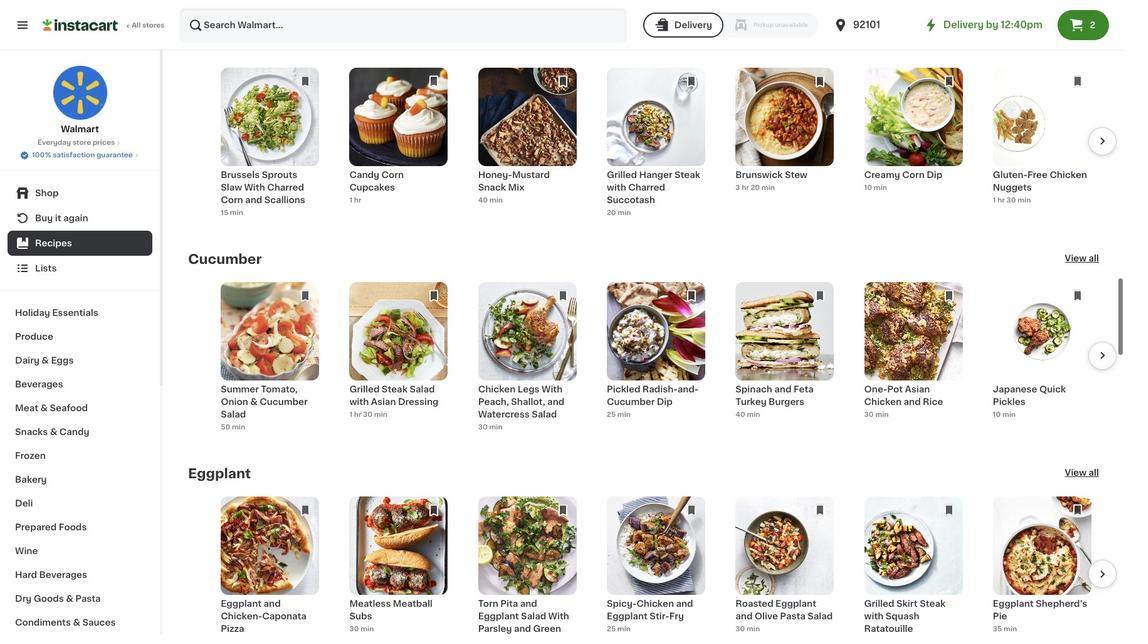 Task type: vqa. For each thing, say whether or not it's contained in the screenshot.
Size
no



Task type: locate. For each thing, give the bounding box(es) containing it.
& inside dairy & eggs link
[[42, 356, 49, 365]]

with up 'succotash'
[[607, 181, 626, 189]]

0 vertical spatial beverages
[[15, 380, 63, 389]]

2 vertical spatial view
[[1065, 466, 1087, 475]]

0 vertical spatial 40 min
[[478, 194, 503, 201]]

100%
[[32, 152, 51, 159]]

10 down creamy at the top of page
[[864, 182, 872, 188]]

with for asian
[[349, 395, 369, 404]]

0 vertical spatial pasta
[[75, 594, 101, 603]]

1 vertical spatial steak
[[382, 382, 408, 391]]

charred up scallions
[[267, 181, 304, 189]]

0 vertical spatial view all link
[[1065, 35, 1099, 50]]

it
[[55, 214, 61, 223]]

0 horizontal spatial delivery
[[674, 21, 712, 29]]

salad inside roasted eggplant and olive pasta salad
[[808, 609, 833, 618]]

with
[[244, 181, 265, 189], [542, 382, 563, 391], [548, 609, 569, 618]]

1 vertical spatial 20
[[607, 207, 616, 214]]

1 horizontal spatial asian
[[905, 382, 930, 391]]

min down watercress
[[489, 421, 503, 428]]

dip right creamy at the top of page
[[927, 168, 942, 177]]

bakery link
[[8, 468, 152, 492]]

min down the olive
[[747, 623, 760, 630]]

40 down "snack"
[[478, 194, 488, 201]]

recipe card group containing summer tomato, onion & cucumber salad
[[221, 280, 319, 434]]

2 all from the top
[[1089, 251, 1099, 260]]

2 vertical spatial steak
[[920, 597, 946, 606]]

1 all from the top
[[1089, 37, 1099, 46]]

beverages down dairy & eggs
[[15, 380, 63, 389]]

2 horizontal spatial with
[[864, 609, 884, 618]]

steak right skirt
[[920, 597, 946, 606]]

min for pickled radish-and- cucumber dip
[[617, 409, 631, 415]]

eggplant inside eggplant and chicken-caponata pizza
[[221, 597, 262, 606]]

hr down nuggets
[[998, 194, 1005, 201]]

creamy corn dip
[[864, 168, 942, 177]]

1 hr
[[349, 194, 361, 201]]

salad inside grilled steak salad with asian dressing
[[410, 382, 435, 391]]

3 all from the top
[[1089, 466, 1099, 475]]

min down the 'pickled'
[[617, 409, 631, 415]]

with up green
[[548, 609, 569, 618]]

and down "brussels"
[[245, 193, 262, 202]]

with right legs in the left bottom of the page
[[542, 382, 563, 391]]

20
[[751, 182, 760, 188], [607, 207, 616, 214]]

& right goods
[[66, 594, 73, 603]]

recipe card group containing one-pot asian chicken and rice
[[864, 280, 963, 434]]

torn pita and eggplant salad with parsley and green tahini link
[[478, 494, 577, 635]]

100% satisfaction guarantee button
[[19, 148, 140, 160]]

summer
[[221, 382, 259, 391]]

min down brunswick stew on the top of page
[[762, 182, 775, 188]]

0 vertical spatial 25 min
[[607, 409, 631, 415]]

1 vertical spatial with
[[349, 395, 369, 404]]

25 min down the 'pickled'
[[607, 409, 631, 415]]

25 down the 'pickled'
[[607, 409, 616, 415]]

bakery
[[15, 475, 47, 484]]

1 horizontal spatial 40
[[736, 409, 745, 415]]

grilled skirt steak with squash ratatouille
[[864, 597, 946, 631]]

beverages
[[15, 380, 63, 389], [39, 571, 87, 579]]

asian left dressing
[[371, 395, 396, 404]]

1 vertical spatial 10 min
[[993, 409, 1016, 415]]

dry goods & pasta
[[15, 594, 101, 603]]

0 vertical spatial with
[[607, 181, 626, 189]]

1 down nuggets
[[993, 194, 996, 201]]

salad up green
[[521, 609, 546, 618]]

all
[[1089, 37, 1099, 46], [1089, 251, 1099, 260], [1089, 466, 1099, 475]]

recipe card group containing grilled skirt steak with squash ratatouille
[[864, 494, 963, 635]]

2 vertical spatial with
[[548, 609, 569, 618]]

steak up dressing
[[382, 382, 408, 391]]

& down summer
[[250, 395, 258, 404]]

hr right the 3
[[742, 182, 749, 188]]

2 vertical spatial with
[[864, 609, 884, 618]]

pasta down hard beverages link
[[75, 594, 101, 603]]

0 horizontal spatial 40
[[478, 194, 488, 201]]

0 vertical spatial view
[[1065, 37, 1087, 46]]

min down subs at the left bottom
[[361, 623, 374, 630]]

0 vertical spatial 10
[[864, 182, 872, 188]]

min down creamy at the top of page
[[874, 182, 887, 188]]

1 hr 30 min down grilled steak salad with asian dressing
[[349, 409, 387, 415]]

recipe card group containing grilled steak salad with asian dressing
[[349, 280, 448, 434]]

40 min down "snack"
[[478, 194, 503, 201]]

candy corn cupcakes
[[349, 168, 404, 189]]

recipe card group
[[221, 65, 319, 219], [349, 65, 448, 219], [478, 65, 577, 219], [607, 65, 705, 219], [736, 65, 834, 219], [864, 65, 963, 219], [993, 65, 1091, 219], [221, 280, 319, 434], [349, 280, 448, 434], [478, 280, 577, 434], [607, 280, 705, 434], [736, 280, 834, 434], [864, 280, 963, 434], [993, 280, 1091, 434], [221, 494, 319, 635], [349, 494, 448, 635], [478, 494, 577, 635], [607, 494, 705, 635], [736, 494, 834, 635], [864, 494, 963, 635], [993, 494, 1091, 635]]

chicken inside one-pot asian chicken and rice
[[864, 395, 902, 404]]

and up caponata
[[264, 597, 281, 606]]

recipe card group containing brussels sprouts slaw with charred corn and scallions
[[221, 65, 319, 219]]

1 horizontal spatial 10 min
[[993, 409, 1016, 415]]

30 min down the olive
[[736, 623, 760, 630]]

1 vertical spatial 10
[[993, 409, 1001, 415]]

min down pickles at the right bottom of the page
[[1002, 409, 1016, 415]]

candy inside candy corn cupcakes
[[349, 168, 379, 177]]

min for grilled hanger steak with charred succotash
[[618, 207, 631, 214]]

1 vertical spatial beverages
[[39, 571, 87, 579]]

hr for brunswick stew
[[742, 182, 749, 188]]

1 vertical spatial view all link
[[1065, 250, 1099, 265]]

0 vertical spatial with
[[244, 181, 265, 189]]

min for summer tomato, onion & cucumber salad
[[232, 421, 245, 428]]

item carousel region
[[188, 65, 1117, 219], [188, 280, 1117, 434], [188, 494, 1117, 635]]

meat & seafood link
[[8, 396, 152, 420]]

min for one-pot asian chicken and rice
[[875, 409, 889, 415]]

40 down turkey
[[736, 409, 745, 415]]

1 vertical spatial 40
[[736, 409, 745, 415]]

all for cucumber
[[1089, 251, 1099, 260]]

3 view from the top
[[1065, 466, 1087, 475]]

0 horizontal spatial dip
[[657, 395, 673, 404]]

1 hr 30 min for with
[[349, 409, 387, 415]]

1 vertical spatial asian
[[371, 395, 396, 404]]

cucumber inside pickled radish-and- cucumber dip
[[607, 395, 655, 404]]

eggplant inside eggplant shepherd's pie
[[993, 597, 1034, 606]]

0 vertical spatial grilled
[[607, 168, 637, 177]]

1 vertical spatial 40 min
[[736, 409, 760, 415]]

0 vertical spatial steak
[[675, 168, 700, 177]]

3 item carousel region from the top
[[188, 494, 1117, 635]]

min for chicken legs with peach, shallot, and watercress salad
[[489, 421, 503, 428]]

and left rice
[[904, 395, 921, 404]]

0 horizontal spatial 20
[[607, 207, 616, 214]]

turkey
[[736, 395, 767, 404]]

min down one-
[[875, 409, 889, 415]]

1 horizontal spatial delivery
[[943, 20, 984, 29]]

with inside grilled steak salad with asian dressing
[[349, 395, 369, 404]]

recipe card group containing gluten-free chicken nuggets
[[993, 65, 1091, 219]]

and right the shallot,
[[547, 395, 564, 404]]

stew
[[785, 168, 808, 177]]

asian inside grilled steak salad with asian dressing
[[371, 395, 396, 404]]

with inside grilled hanger steak with charred succotash
[[607, 181, 626, 189]]

min right 50
[[232, 421, 245, 428]]

delivery for delivery by 12:40pm
[[943, 20, 984, 29]]

item carousel region for cucumber
[[188, 280, 1117, 434]]

30 down subs at the left bottom
[[349, 623, 359, 630]]

10 min for japanese quick pickles
[[993, 409, 1016, 415]]

1 horizontal spatial charred
[[628, 181, 665, 189]]

0 horizontal spatial 1 hr 30 min
[[349, 409, 387, 415]]

2 25 min from the top
[[607, 623, 631, 630]]

chicken up stir-
[[637, 597, 674, 606]]

0 horizontal spatial 10
[[864, 182, 872, 188]]

2 vertical spatial grilled
[[864, 597, 894, 606]]

25 down spicy-
[[607, 623, 616, 630]]

min down "snack"
[[490, 194, 503, 201]]

and up fry
[[676, 597, 693, 606]]

item carousel region containing summer tomato, onion & cucumber salad
[[188, 280, 1117, 434]]

pasta right the olive
[[780, 609, 805, 618]]

1 down cupcakes
[[349, 194, 352, 201]]

30 for chicken legs with peach, shallot, and watercress salad
[[478, 421, 488, 428]]

pickled radish-and- cucumber dip
[[607, 382, 699, 404]]

eggplant inside roasted eggplant and olive pasta salad
[[776, 597, 816, 606]]

10 for japanese quick pickles
[[993, 409, 1001, 415]]

1 down grilled steak salad with asian dressing
[[349, 409, 352, 415]]

min for spicy-chicken and eggplant stir-fry
[[617, 623, 631, 630]]

2 view all from the top
[[1065, 251, 1099, 260]]

with for squash
[[864, 609, 884, 618]]

1 horizontal spatial candy
[[349, 168, 379, 177]]

grilled inside grilled hanger steak with charred succotash
[[607, 168, 637, 177]]

1 vertical spatial 25
[[607, 623, 616, 630]]

0 vertical spatial item carousel region
[[188, 65, 1117, 219]]

1 vertical spatial 1 hr 30 min
[[349, 409, 387, 415]]

30 min for one-pot asian chicken and rice
[[864, 409, 889, 415]]

1 vertical spatial pasta
[[780, 609, 805, 618]]

1 horizontal spatial 20
[[751, 182, 760, 188]]

2 horizontal spatial steak
[[920, 597, 946, 606]]

1 horizontal spatial grilled
[[607, 168, 637, 177]]

view all
[[1065, 37, 1099, 46], [1065, 251, 1099, 260], [1065, 466, 1099, 475]]

chicken up peach,
[[478, 382, 516, 391]]

& inside snacks & candy link
[[50, 428, 57, 436]]

1 horizontal spatial dip
[[927, 168, 942, 177]]

min right 35
[[1004, 623, 1017, 630]]

10 down pickles at the right bottom of the page
[[993, 409, 1001, 415]]

ratatouille
[[864, 622, 913, 631]]

2 vertical spatial view all
[[1065, 466, 1099, 475]]

30 min down watercress
[[478, 421, 503, 428]]

1 vertical spatial candy
[[59, 428, 89, 436]]

1 vertical spatial item carousel region
[[188, 280, 1117, 434]]

& right snacks
[[50, 428, 57, 436]]

eggplant shepherd's pie
[[993, 597, 1087, 618]]

1 vertical spatial view all
[[1065, 251, 1099, 260]]

burgers
[[769, 395, 804, 404]]

hr down grilled steak salad with asian dressing
[[354, 409, 361, 415]]

and up burgers
[[774, 382, 792, 391]]

view all link for eggplant
[[1065, 464, 1099, 479]]

1 25 from the top
[[607, 409, 616, 415]]

1 horizontal spatial with
[[607, 181, 626, 189]]

40 min
[[478, 194, 503, 201], [736, 409, 760, 415]]

salad down the shallot,
[[532, 408, 557, 416]]

item carousel region for eggplant
[[188, 494, 1117, 635]]

2 view all link from the top
[[1065, 250, 1099, 265]]

0 vertical spatial dip
[[927, 168, 942, 177]]

satisfaction
[[53, 152, 95, 159]]

1 item carousel region from the top
[[188, 65, 1117, 219]]

40 min down turkey
[[736, 409, 760, 415]]

0 horizontal spatial asian
[[371, 395, 396, 404]]

and left green
[[514, 622, 531, 631]]

grilled inside grilled skirt steak with squash ratatouille
[[864, 597, 894, 606]]

3 view all from the top
[[1065, 466, 1099, 475]]

creamy
[[864, 168, 900, 177]]

view for cucumber
[[1065, 251, 1087, 260]]

eggplant down spicy-
[[607, 609, 648, 618]]

everyday
[[37, 139, 71, 146]]

seafood
[[50, 404, 88, 413]]

snacks & candy
[[15, 428, 89, 436]]

cupcakes
[[349, 181, 395, 189]]

1 horizontal spatial 1 hr 30 min
[[993, 194, 1031, 201]]

all
[[132, 22, 141, 29]]

& inside condiments & sauces link
[[73, 618, 80, 627]]

beverages up dry goods & pasta
[[39, 571, 87, 579]]

charred inside grilled hanger steak with charred succotash
[[628, 181, 665, 189]]

eggplant up parsley
[[478, 609, 519, 618]]

chicken right free
[[1050, 168, 1087, 177]]

and inside roasted eggplant and olive pasta salad
[[736, 609, 753, 618]]

delivery inside delivery button
[[674, 21, 712, 29]]

0 vertical spatial all
[[1089, 37, 1099, 46]]

0 horizontal spatial charred
[[267, 181, 304, 189]]

recipe card group containing pickled radish-and- cucumber dip
[[607, 280, 705, 434]]

gluten-free chicken nuggets
[[993, 168, 1087, 189]]

with
[[607, 181, 626, 189], [349, 395, 369, 404], [864, 609, 884, 618]]

view all link for corn
[[1065, 35, 1099, 50]]

salad right the olive
[[808, 609, 833, 618]]

1 vertical spatial 25 min
[[607, 623, 631, 630]]

1 horizontal spatial 40 min
[[736, 409, 760, 415]]

eggplant up the olive
[[776, 597, 816, 606]]

with inside grilled skirt steak with squash ratatouille
[[864, 609, 884, 618]]

grilled inside grilled steak salad with asian dressing
[[349, 382, 380, 391]]

steak inside grilled skirt steak with squash ratatouille
[[920, 597, 946, 606]]

and inside brussels sprouts slaw with charred corn and scallions
[[245, 193, 262, 202]]

1 vertical spatial grilled
[[349, 382, 380, 391]]

1 vertical spatial dip
[[657, 395, 673, 404]]

2 25 from the top
[[607, 623, 616, 630]]

view all for corn
[[1065, 37, 1099, 46]]

parsley
[[478, 622, 512, 631]]

0 vertical spatial 40
[[478, 194, 488, 201]]

1 horizontal spatial 10
[[993, 409, 1001, 415]]

charred inside brussels sprouts slaw with charred corn and scallions
[[267, 181, 304, 189]]

delivery for delivery
[[674, 21, 712, 29]]

2 item carousel region from the top
[[188, 280, 1117, 434]]

snacks
[[15, 428, 48, 436]]

hr down cupcakes
[[354, 194, 361, 201]]

dip down radish-
[[657, 395, 673, 404]]

10 min for creamy corn dip
[[864, 182, 887, 188]]

30 min for chicken legs with peach, shallot, and watercress salad
[[478, 421, 503, 428]]

chicken inside gluten-free chicken nuggets
[[1050, 168, 1087, 177]]

20 down 'brunswick'
[[751, 182, 760, 188]]

frozen
[[15, 451, 46, 460]]

charred
[[267, 181, 304, 189], [628, 181, 665, 189]]

& inside meat & seafood link
[[40, 404, 48, 413]]

3 view all link from the top
[[1065, 464, 1099, 479]]

0 vertical spatial candy
[[349, 168, 379, 177]]

recipe card group containing creamy corn dip
[[864, 65, 963, 219]]

1 view all link from the top
[[1065, 35, 1099, 50]]

1 hr 30 min
[[993, 194, 1031, 201], [349, 409, 387, 415]]

10 for creamy corn dip
[[864, 182, 872, 188]]

min down turkey
[[747, 409, 760, 415]]

None search field
[[179, 8, 627, 43]]

dressing
[[398, 395, 439, 404]]

& left eggs
[[42, 356, 49, 365]]

with left dressing
[[349, 395, 369, 404]]

30 min for roasted eggplant and olive pasta salad
[[736, 623, 760, 630]]

min down 'succotash'
[[618, 207, 631, 214]]

all for corn
[[1089, 37, 1099, 46]]

asian inside one-pot asian chicken and rice
[[905, 382, 930, 391]]

salad inside the summer tomato, onion & cucumber salad
[[221, 408, 246, 416]]

0 vertical spatial view all
[[1065, 37, 1099, 46]]

meat & seafood
[[15, 404, 88, 413]]

brussels
[[221, 168, 260, 177]]

view for eggplant
[[1065, 466, 1087, 475]]

min right 15
[[230, 207, 243, 214]]

30 min down one-
[[864, 409, 889, 415]]

view
[[1065, 37, 1087, 46], [1065, 251, 1087, 260], [1065, 466, 1087, 475]]

92101 button
[[833, 8, 908, 43]]

30 down one-
[[864, 409, 874, 415]]

0 vertical spatial 25
[[607, 409, 616, 415]]

1 view from the top
[[1065, 37, 1087, 46]]

steak right 'hanger'
[[675, 168, 700, 177]]

candy down "seafood"
[[59, 428, 89, 436]]

30 min
[[864, 409, 889, 415], [478, 421, 503, 428], [349, 623, 374, 630], [736, 623, 760, 630]]

with inside brussels sprouts slaw with charred corn and scallions
[[244, 181, 265, 189]]

& left sauces
[[73, 618, 80, 627]]

delivery
[[943, 20, 984, 29], [674, 21, 712, 29]]

salad
[[410, 382, 435, 391], [221, 408, 246, 416], [532, 408, 557, 416], [521, 609, 546, 618], [808, 609, 833, 618]]

30 down roasted
[[736, 623, 745, 630]]

recipe card group containing grilled hanger steak with charred succotash
[[607, 65, 705, 219]]

eggplant up pie on the bottom of the page
[[993, 597, 1034, 606]]

0 vertical spatial 10 min
[[864, 182, 887, 188]]

2 charred from the left
[[628, 181, 665, 189]]

cucumber down tomato,
[[260, 395, 308, 404]]

view all for cucumber
[[1065, 251, 1099, 260]]

eggplant inside the torn pita and eggplant salad with parsley and green tahini
[[478, 609, 519, 618]]

item carousel region for corn
[[188, 65, 1117, 219]]

1 vertical spatial view
[[1065, 251, 1087, 260]]

cucumber down the 'pickled'
[[607, 395, 655, 404]]

2 horizontal spatial grilled
[[864, 597, 894, 606]]

2
[[1090, 21, 1095, 29]]

with down "brussels"
[[244, 181, 265, 189]]

delivery inside delivery by 12:40pm link
[[943, 20, 984, 29]]

recipe card group containing spinach and feta turkey burgers
[[736, 280, 834, 434]]

10 min down pickles at the right bottom of the page
[[993, 409, 1016, 415]]

min for roasted eggplant and olive pasta salad
[[747, 623, 760, 630]]

chicken down one-
[[864, 395, 902, 404]]

1 view all from the top
[[1065, 37, 1099, 46]]

1 horizontal spatial steak
[[675, 168, 700, 177]]

walmart logo image
[[52, 65, 108, 120]]

min for creamy corn dip
[[874, 182, 887, 188]]

recipe card group containing brunswick stew
[[736, 65, 834, 219]]

2 view from the top
[[1065, 251, 1087, 260]]

2 vertical spatial item carousel region
[[188, 494, 1117, 635]]

steak inside grilled hanger steak with charred succotash
[[675, 168, 700, 177]]

view all link
[[1065, 35, 1099, 50], [1065, 250, 1099, 265], [1065, 464, 1099, 479]]

and inside spinach and feta turkey burgers
[[774, 382, 792, 391]]

30 down watercress
[[478, 421, 488, 428]]

1 horizontal spatial pasta
[[780, 609, 805, 618]]

1 charred from the left
[[267, 181, 304, 189]]

2 vertical spatial view all link
[[1065, 464, 1099, 479]]

10 min down creamy at the top of page
[[864, 182, 887, 188]]

sprouts
[[262, 168, 297, 177]]

0 vertical spatial asian
[[905, 382, 930, 391]]

0 horizontal spatial 40 min
[[478, 194, 503, 201]]

watercress
[[478, 408, 530, 416]]

& right the meat
[[40, 404, 48, 413]]

dip
[[927, 168, 942, 177], [657, 395, 673, 404]]

corn
[[188, 36, 222, 49], [381, 168, 404, 177], [902, 168, 925, 177], [221, 193, 243, 202]]

charred down 'hanger'
[[628, 181, 665, 189]]

0 horizontal spatial 10 min
[[864, 182, 887, 188]]

grilled
[[607, 168, 637, 177], [349, 382, 380, 391], [864, 597, 894, 606]]

20 down 'succotash'
[[607, 207, 616, 214]]

salad up dressing
[[410, 382, 435, 391]]

recipe card group containing japanese quick pickles
[[993, 280, 1091, 434]]

min down spicy-
[[617, 623, 631, 630]]

0 horizontal spatial steak
[[382, 382, 408, 391]]

30
[[1007, 194, 1016, 201], [363, 409, 372, 415], [864, 409, 874, 415], [478, 421, 488, 428], [349, 623, 359, 630], [736, 623, 745, 630]]

0 horizontal spatial grilled
[[349, 382, 380, 391]]

40 min for honey-mustard snack mix
[[478, 194, 503, 201]]

spicy-chicken and eggplant stir-fry
[[607, 597, 693, 618]]

with up ratatouille
[[864, 609, 884, 618]]

view for corn
[[1065, 37, 1087, 46]]

0 horizontal spatial candy
[[59, 428, 89, 436]]

25 min for cucumber
[[607, 409, 631, 415]]

asian up rice
[[905, 382, 930, 391]]

shallot,
[[511, 395, 545, 404]]

peach,
[[478, 395, 509, 404]]

2 vertical spatial all
[[1089, 466, 1099, 475]]

salad down onion
[[221, 408, 246, 416]]

with for charred
[[607, 181, 626, 189]]

and inside spicy-chicken and eggplant stir-fry
[[676, 597, 693, 606]]

condiments & sauces
[[15, 618, 116, 627]]

item carousel region containing eggplant and chicken-caponata pizza
[[188, 494, 1117, 635]]

steak
[[675, 168, 700, 177], [382, 382, 408, 391], [920, 597, 946, 606]]

spicy-
[[607, 597, 637, 606]]

everyday store prices
[[37, 139, 115, 146]]

recipe card group containing candy corn cupcakes
[[349, 65, 448, 219]]

eggs
[[51, 356, 74, 365]]

1 vertical spatial with
[[542, 382, 563, 391]]

25 for cucumber
[[607, 409, 616, 415]]

chicken legs with peach, shallot, and watercress salad
[[478, 382, 564, 416]]

candy up cupcakes
[[349, 168, 379, 177]]

1 25 min from the top
[[607, 409, 631, 415]]

1 hr 30 min down nuggets
[[993, 194, 1031, 201]]

grilled steak salad with asian dressing
[[349, 382, 439, 404]]

0 horizontal spatial with
[[349, 395, 369, 404]]

condiments & sauces link
[[8, 611, 152, 634]]

0 vertical spatial 1 hr 30 min
[[993, 194, 1031, 201]]

and
[[245, 193, 262, 202], [774, 382, 792, 391], [547, 395, 564, 404], [904, 395, 921, 404], [264, 597, 281, 606], [520, 597, 537, 606], [676, 597, 693, 606], [736, 609, 753, 618], [514, 622, 531, 631]]

25 min down spicy-
[[607, 623, 631, 630]]

1 vertical spatial all
[[1089, 251, 1099, 260]]

2 button
[[1058, 10, 1109, 40]]

pickled
[[607, 382, 640, 391]]

item carousel region containing brussels sprouts slaw with charred corn and scallions
[[188, 65, 1117, 219]]



Task type: describe. For each thing, give the bounding box(es) containing it.
one-pot asian chicken and rice
[[864, 382, 943, 404]]

35
[[993, 623, 1002, 630]]

hard beverages link
[[8, 563, 152, 587]]

recipe card group containing spicy-chicken and eggplant stir-fry
[[607, 494, 705, 635]]

0 horizontal spatial pasta
[[75, 594, 101, 603]]

recipe card group containing eggplant shepherd's pie
[[993, 494, 1091, 635]]

chicken-
[[221, 609, 262, 618]]

pot
[[887, 382, 903, 391]]

mix
[[508, 181, 524, 189]]

recipe card group containing meatless meatball subs
[[349, 494, 448, 635]]

25 min for eggplant
[[607, 623, 631, 630]]

gluten-
[[993, 168, 1028, 177]]

onion
[[221, 395, 248, 404]]

min for spinach and feta turkey burgers
[[747, 409, 760, 415]]

eggplant down 50
[[188, 465, 251, 478]]

service type group
[[643, 13, 818, 38]]

meatball
[[393, 597, 432, 606]]

min down nuggets
[[1018, 194, 1031, 201]]

buy it again link
[[8, 206, 152, 231]]

radish-
[[643, 382, 678, 391]]

30 down nuggets
[[1007, 194, 1016, 201]]

15 min
[[221, 207, 243, 214]]

hard beverages
[[15, 571, 87, 579]]

pizza
[[221, 622, 244, 631]]

produce
[[15, 332, 53, 341]]

instacart logo image
[[43, 18, 118, 33]]

min for eggplant shepherd's pie
[[1004, 623, 1017, 630]]

dry
[[15, 594, 32, 603]]

brunswick
[[736, 168, 783, 177]]

grilled hanger steak with charred succotash
[[607, 168, 700, 202]]

produce link
[[8, 325, 152, 349]]

eggplant inside spicy-chicken and eggplant stir-fry
[[607, 609, 648, 618]]

salad inside chicken legs with peach, shallot, and watercress salad
[[532, 408, 557, 416]]

meat
[[15, 404, 38, 413]]

chicken inside chicken legs with peach, shallot, and watercress salad
[[478, 382, 516, 391]]

min for japanese quick pickles
[[1002, 409, 1016, 415]]

prepared
[[15, 523, 57, 532]]

min for meatless meatball subs
[[361, 623, 374, 630]]

30 for roasted eggplant and olive pasta salad
[[736, 623, 745, 630]]

dip inside pickled radish-and- cucumber dip
[[657, 395, 673, 404]]

pita
[[500, 597, 518, 606]]

and inside eggplant and chicken-caponata pizza
[[264, 597, 281, 606]]

roasted eggplant and olive pasta salad
[[736, 597, 833, 618]]

steak for grilled skirt steak with squash ratatouille
[[920, 597, 946, 606]]

and-
[[678, 382, 699, 391]]

50 min
[[221, 421, 245, 428]]

delivery button
[[643, 13, 723, 38]]

pasta inside roasted eggplant and olive pasta salad
[[780, 609, 805, 618]]

meatless meatball subs
[[349, 597, 432, 618]]

chicken inside spicy-chicken and eggplant stir-fry
[[637, 597, 674, 606]]

min for honey-mustard snack mix
[[490, 194, 503, 201]]

tomato,
[[261, 382, 298, 391]]

& for seafood
[[40, 404, 48, 413]]

and right "pita"
[[520, 597, 537, 606]]

all for eggplant
[[1089, 466, 1099, 475]]

rice
[[923, 395, 943, 404]]

summer tomato, onion & cucumber salad
[[221, 382, 308, 416]]

again
[[63, 214, 88, 223]]

slaw
[[221, 181, 242, 189]]

green
[[533, 622, 561, 631]]

recipe card group containing honey-mustard snack mix
[[478, 65, 577, 219]]

1 for cucumber
[[349, 409, 352, 415]]

japanese quick pickles
[[993, 382, 1066, 404]]

92101
[[853, 20, 880, 29]]

recipe card group containing roasted eggplant and olive pasta salad
[[736, 494, 834, 635]]

with inside the torn pita and eggplant salad with parsley and green tahini
[[548, 609, 569, 618]]

lists
[[35, 264, 57, 273]]

recipe card group containing chicken legs with peach, shallot, and watercress salad
[[478, 280, 577, 434]]

tahini
[[478, 634, 505, 635]]

spinach and feta turkey burgers
[[736, 382, 814, 404]]

foods
[[59, 523, 87, 532]]

40 min for spinach and feta turkey burgers
[[736, 409, 760, 415]]

grilled for asian
[[349, 382, 380, 391]]

0 vertical spatial 20
[[751, 182, 760, 188]]

grilled for charred
[[607, 168, 637, 177]]

honey-
[[478, 168, 512, 177]]

shop
[[35, 189, 59, 197]]

charred for hanger
[[628, 181, 665, 189]]

eggplant and chicken-caponata pizza
[[221, 597, 307, 631]]

recipes link
[[8, 231, 152, 256]]

shepherd's
[[1036, 597, 1087, 606]]

30 for one-pot asian chicken and rice
[[864, 409, 874, 415]]

hr for candy corn cupcakes
[[354, 194, 361, 201]]

salad inside the torn pita and eggplant salad with parsley and green tahini
[[521, 609, 546, 618]]

view all link for cucumber
[[1065, 250, 1099, 265]]

corn inside candy corn cupcakes
[[381, 168, 404, 177]]

spinach
[[736, 382, 772, 391]]

1 for corn
[[349, 194, 352, 201]]

wine
[[15, 547, 38, 555]]

dairy & eggs
[[15, 356, 74, 365]]

view all for eggplant
[[1065, 466, 1099, 475]]

steak for grilled hanger steak with charred succotash
[[675, 168, 700, 177]]

beverages link
[[8, 372, 152, 396]]

japanese
[[993, 382, 1037, 391]]

caponata
[[262, 609, 307, 618]]

free
[[1028, 168, 1048, 177]]

& inside dry goods & pasta link
[[66, 594, 73, 603]]

hr for grilled steak salad with asian dressing
[[354, 409, 361, 415]]

& inside the summer tomato, onion & cucumber salad
[[250, 395, 258, 404]]

30 down grilled steak salad with asian dressing
[[363, 409, 372, 415]]

& for candy
[[50, 428, 57, 436]]

cucumber inside the summer tomato, onion & cucumber salad
[[260, 395, 308, 404]]

feta
[[794, 382, 814, 391]]

torn pita and eggplant salad with parsley and green tahini
[[478, 597, 569, 635]]

& for sauces
[[73, 618, 80, 627]]

delivery by 12:40pm link
[[923, 18, 1043, 33]]

30 for meatless meatball subs
[[349, 623, 359, 630]]

grilled for squash
[[864, 597, 894, 606]]

holiday
[[15, 308, 50, 317]]

hr for gluten-free chicken nuggets
[[998, 194, 1005, 201]]

prepared foods link
[[8, 515, 152, 539]]

min down grilled steak salad with asian dressing
[[374, 409, 387, 415]]

dry goods & pasta link
[[8, 587, 152, 611]]

olive
[[755, 609, 778, 618]]

& for eggs
[[42, 356, 49, 365]]

recipes
[[35, 239, 72, 248]]

steak inside grilled steak salad with asian dressing
[[382, 382, 408, 391]]

cucumber down 15
[[188, 250, 262, 263]]

50
[[221, 421, 230, 428]]

recipe card group containing eggplant and chicken-caponata pizza
[[221, 494, 319, 635]]

15
[[221, 207, 228, 214]]

one-
[[864, 382, 887, 391]]

skirt
[[896, 597, 918, 606]]

brunswick stew
[[736, 168, 808, 177]]

holiday essentials link
[[8, 301, 152, 325]]

3
[[736, 182, 740, 188]]

dairy
[[15, 356, 39, 365]]

all stores link
[[43, 8, 166, 43]]

25 for eggplant
[[607, 623, 616, 630]]

fry
[[669, 609, 684, 618]]

shop link
[[8, 181, 152, 206]]

charred for sprouts
[[267, 181, 304, 189]]

recipe card group containing torn pita and eggplant salad with parsley and green tahini
[[478, 494, 577, 635]]

hanger
[[639, 168, 672, 177]]

deli link
[[8, 492, 152, 515]]

scallions
[[264, 193, 305, 202]]

prepared foods
[[15, 523, 87, 532]]

by
[[986, 20, 998, 29]]

with inside chicken legs with peach, shallot, and watercress salad
[[542, 382, 563, 391]]

35 min
[[993, 623, 1017, 630]]

40 for honey-mustard snack mix
[[478, 194, 488, 201]]

40 for spinach and feta turkey burgers
[[736, 409, 745, 415]]

sauces
[[82, 618, 116, 627]]

and inside chicken legs with peach, shallot, and watercress salad
[[547, 395, 564, 404]]

30 min for meatless meatball subs
[[349, 623, 374, 630]]

condiments
[[15, 618, 71, 627]]

20 min
[[607, 207, 631, 214]]

buy
[[35, 214, 53, 223]]

guarantee
[[97, 152, 133, 159]]

meatless
[[349, 597, 391, 606]]

and inside one-pot asian chicken and rice
[[904, 395, 921, 404]]

Search field
[[181, 9, 626, 41]]

prices
[[93, 139, 115, 146]]

min for brussels sprouts slaw with charred corn and scallions
[[230, 207, 243, 214]]

everyday store prices link
[[37, 138, 122, 148]]

holiday essentials
[[15, 308, 98, 317]]

corn inside brussels sprouts slaw with charred corn and scallions
[[221, 193, 243, 202]]

1 hr 30 min for nuggets
[[993, 194, 1031, 201]]



